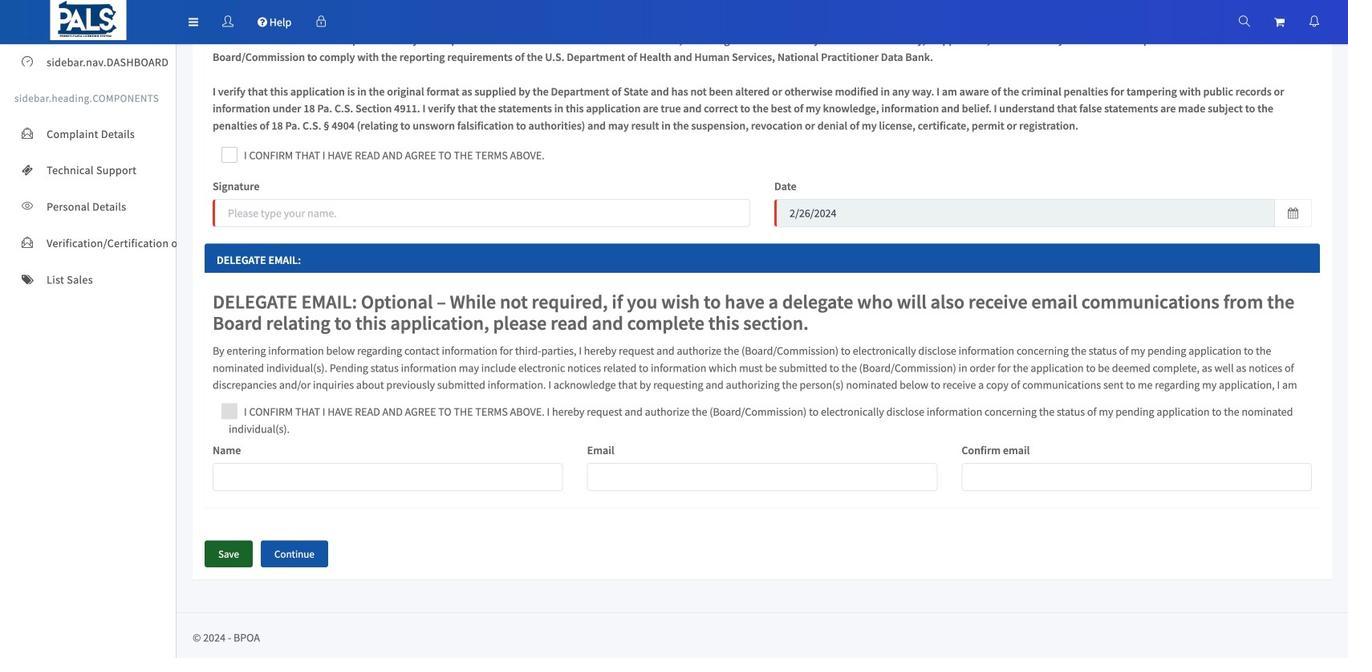 Task type: describe. For each thing, give the bounding box(es) containing it.
app logo image
[[50, 0, 126, 40]]

Enter a date text field
[[774, 199, 1275, 227]]

1 check image from the top
[[222, 147, 238, 163]]



Task type: vqa. For each thing, say whether or not it's contained in the screenshot.
check icon
yes



Task type: locate. For each thing, give the bounding box(es) containing it.
None text field
[[962, 463, 1312, 491]]

0 vertical spatial check image
[[222, 147, 238, 163]]

navigation
[[0, 0, 1348, 44]]

Please type your name. text field
[[213, 199, 750, 227]]

None text field
[[213, 463, 563, 491], [587, 463, 938, 491], [213, 463, 563, 491], [587, 463, 938, 491]]

2 check image from the top
[[222, 403, 238, 419]]

check image
[[222, 147, 238, 163], [222, 403, 238, 419]]

1 vertical spatial check image
[[222, 403, 238, 419]]



